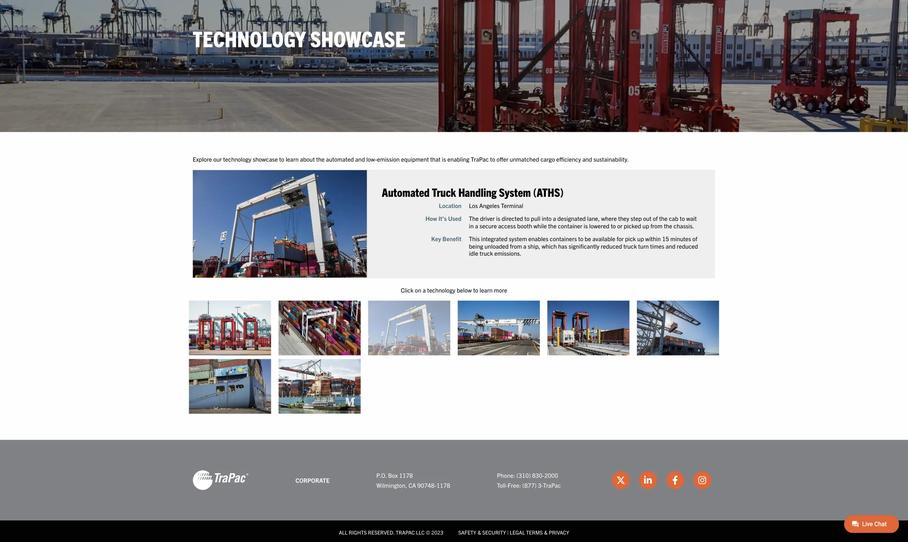 Task type: vqa. For each thing, say whether or not it's contained in the screenshot.
Shipshape's READ MORE link
no



Task type: locate. For each thing, give the bounding box(es) containing it.
efficiency
[[618, 173, 646, 181]]

0 horizontal spatial truck
[[533, 277, 548, 286]]

1 vertical spatial technology
[[475, 318, 506, 327]]

into
[[602, 239, 613, 247]]

and right efficiency
[[647, 173, 658, 181]]

2 horizontal spatial and
[[740, 269, 751, 278]]

a
[[615, 239, 618, 247], [528, 247, 532, 255], [582, 269, 585, 278], [470, 318, 473, 327]]

container
[[620, 247, 647, 255]]

emissions.
[[550, 277, 580, 286]]

up right pick
[[709, 261, 716, 270]]

a left ship,
[[582, 269, 585, 278]]

is
[[491, 173, 496, 181], [552, 239, 556, 247], [649, 247, 654, 255]]

phone:
[[553, 525, 573, 533]]

phone: (310) 830-2000
[[553, 525, 621, 533]]

0 horizontal spatial of
[[726, 239, 731, 247]]

to right showcase
[[310, 173, 316, 181]]

unmatched
[[567, 173, 599, 181]]

click
[[446, 318, 460, 327]]

turn
[[710, 269, 721, 278]]

that
[[478, 173, 490, 181]]

trapac
[[523, 173, 543, 181]]

they
[[687, 239, 700, 247]]

1 horizontal spatial of
[[770, 261, 775, 270]]

the right while in the top right of the page
[[609, 247, 619, 255]]

0 horizontal spatial technology
[[248, 173, 279, 181]]

1 vertical spatial of
[[770, 261, 775, 270]]

the left the cab
[[733, 239, 742, 247]]

step
[[701, 239, 713, 247]]

learn left about
[[318, 173, 332, 181]]

a right on
[[470, 318, 473, 327]]

showcase
[[345, 27, 451, 57]]

1 vertical spatial learn
[[533, 318, 548, 327]]

learn left more
[[533, 318, 548, 327]]

15
[[736, 261, 744, 270]]

this integrated system enables containers to be available for pick up within 15 minutes of being unloaded from a ship, which has significantly reduced truck turn times and reduced idle truck emissions.
[[521, 261, 776, 286]]

1 horizontal spatial reduced
[[752, 269, 776, 278]]

box
[[431, 525, 442, 533]]

los
[[521, 224, 531, 233]]

within
[[717, 261, 735, 270]]

1 horizontal spatial from
[[723, 247, 737, 255]]

reduced
[[668, 269, 692, 278], [752, 269, 776, 278]]

how
[[473, 239, 486, 247]]

(aths)
[[593, 205, 627, 222]]

1 horizontal spatial technology
[[475, 318, 506, 327]]

which
[[602, 269, 619, 278]]

to
[[310, 173, 316, 181], [545, 173, 551, 181], [583, 239, 589, 247], [756, 239, 761, 247], [679, 247, 685, 255], [643, 261, 649, 270], [526, 318, 532, 327]]

up right the step
[[714, 247, 722, 255]]

about
[[334, 173, 350, 181]]

0 vertical spatial of
[[726, 239, 731, 247]]

0 horizontal spatial reduced
[[668, 269, 692, 278]]

from up within
[[723, 247, 737, 255]]

0 vertical spatial up
[[714, 247, 722, 255]]

truck left turn
[[693, 269, 708, 278]]

unloaded
[[539, 269, 565, 278]]

is right "that"
[[491, 173, 496, 181]]

to left "be"
[[643, 261, 649, 270]]

minutes
[[745, 261, 768, 270]]

0 vertical spatial from
[[723, 247, 737, 255]]

lane,
[[653, 239, 667, 247]]

below
[[508, 318, 525, 327]]

technology right our
[[248, 173, 279, 181]]

to inside this integrated system enables containers to be available for pick up within 15 minutes of being unloaded from a ship, which has significantly reduced truck turn times and reduced idle truck emissions.
[[643, 261, 649, 270]]

times
[[723, 269, 739, 278]]

sustainability.
[[660, 173, 699, 181]]

up
[[714, 247, 722, 255], [709, 261, 716, 270]]

is right driver
[[552, 239, 556, 247]]

corporate image
[[214, 523, 276, 543]]

of for reduced
[[770, 261, 775, 270]]

is up "be"
[[649, 247, 654, 255]]

truck right 'idle'
[[533, 277, 548, 286]]

of right minutes
[[770, 261, 775, 270]]

location
[[488, 224, 513, 233]]

truck
[[693, 269, 708, 278], [533, 277, 548, 286]]

being
[[521, 269, 537, 278]]

technology left below
[[475, 318, 506, 327]]

a right in
[[528, 247, 532, 255]]

the
[[521, 239, 532, 247]]

driver
[[534, 239, 550, 247]]

corporate footer
[[0, 490, 909, 543]]

a right into
[[615, 239, 618, 247]]

trapac los angeles automated radiation scanning image
[[609, 335, 700, 396]]

angeles
[[533, 224, 556, 233]]

0 vertical spatial learn
[[318, 173, 332, 181]]

for
[[686, 261, 693, 270]]

of inside this integrated system enables containers to be available for pick up within 15 minutes of being unloaded from a ship, which has significantly reduced truck turn times and reduced idle truck emissions.
[[770, 261, 775, 270]]

of inside the driver is directed to pull into a designated lane, where they step out of the cab to wait in a secure access booth while the container is lowered to or picked up from the chassis.
[[726, 239, 731, 247]]

from
[[723, 247, 737, 255], [567, 269, 580, 278]]

1 vertical spatial up
[[709, 261, 716, 270]]

and right times
[[740, 269, 751, 278]]

it's
[[488, 239, 497, 247]]

from left ship,
[[567, 269, 580, 278]]

out
[[715, 239, 724, 247]]

2 horizontal spatial is
[[649, 247, 654, 255]]

0 horizontal spatial is
[[491, 173, 496, 181]]

p.o. box 1178
[[418, 525, 459, 533]]

click on a technology below to learn more
[[446, 318, 564, 327]]

system
[[555, 205, 590, 222]]

where
[[668, 239, 686, 247]]

p.o.
[[418, 525, 430, 533]]

on
[[461, 318, 468, 327]]

offer
[[552, 173, 565, 181]]

showcase
[[281, 173, 309, 181]]

learn
[[318, 173, 332, 181], [533, 318, 548, 327]]

and left low-
[[395, 173, 406, 181]]

0 horizontal spatial learn
[[318, 173, 332, 181]]

more
[[549, 318, 564, 327]]

1 vertical spatial from
[[567, 269, 580, 278]]

and
[[395, 173, 406, 181], [647, 173, 658, 181], [740, 269, 751, 278]]

reduced left pick
[[668, 269, 692, 278]]

while
[[593, 247, 608, 255]]

of right out
[[726, 239, 731, 247]]

integrated
[[535, 261, 564, 270]]

0 horizontal spatial from
[[567, 269, 580, 278]]

of for lowered
[[726, 239, 731, 247]]

reduced down chassis.
[[752, 269, 776, 278]]

corporate
[[328, 530, 366, 539]]

our
[[237, 173, 247, 181]]

to left or
[[679, 247, 685, 255]]



Task type: describe. For each thing, give the bounding box(es) containing it.
idle
[[521, 277, 532, 286]]

pick
[[695, 261, 707, 270]]

to left offer
[[545, 173, 551, 181]]

access
[[554, 247, 574, 255]]

the driver is directed to pull into a designated lane, where they step out of the cab to wait in a secure access booth while the container is lowered to or picked up from the chassis.
[[521, 239, 775, 255]]

automated
[[362, 173, 393, 181]]

trapac los angeles automated stacking crane image
[[310, 335, 401, 396]]

technology
[[214, 27, 340, 57]]

the right about
[[352, 173, 361, 181]]

pull
[[590, 239, 601, 247]]

trapac los angeles automated straddle carrier image
[[210, 335, 301, 396]]

(310)
[[574, 525, 590, 533]]

1178
[[444, 525, 459, 533]]

equipment
[[446, 173, 477, 181]]

from inside this integrated system enables containers to be available for pick up within 15 minutes of being unloaded from a ship, which has significantly reduced truck turn times and reduced idle truck emissions.
[[567, 269, 580, 278]]

booth
[[575, 247, 592, 255]]

enables
[[587, 261, 610, 270]]

to right below
[[526, 318, 532, 327]]

0 vertical spatial technology
[[248, 173, 279, 181]]

containers
[[611, 261, 641, 270]]

be
[[650, 261, 657, 270]]

los angeles terminal
[[521, 224, 582, 233]]

enabling
[[497, 173, 522, 181]]

in
[[521, 247, 527, 255]]

secure
[[533, 247, 552, 255]]

up inside the driver is directed to pull into a designated lane, where they step out of the cab to wait in a secure access booth while the container is lowered to or picked up from the chassis.
[[714, 247, 722, 255]]

2000
[[605, 525, 621, 533]]

2 reduced from the left
[[752, 269, 776, 278]]

to left "pull"
[[583, 239, 589, 247]]

1 horizontal spatial learn
[[533, 318, 548, 327]]

explore
[[214, 173, 236, 181]]

low-
[[407, 173, 419, 181]]

1 horizontal spatial is
[[552, 239, 556, 247]]

used
[[498, 239, 513, 247]]

automated
[[425, 205, 478, 222]]

automated truck handling system (aths)
[[425, 205, 627, 222]]

ship,
[[587, 269, 601, 278]]

truck
[[480, 205, 507, 222]]

handling
[[510, 205, 552, 222]]

emission
[[419, 173, 444, 181]]

terminal
[[557, 224, 582, 233]]

directed
[[558, 239, 582, 247]]

how it's used
[[473, 239, 513, 247]]

the up 15
[[738, 247, 747, 255]]

up inside this integrated system enables containers to be available for pick up within 15 minutes of being unloaded from a ship, which has significantly reduced truck turn times and reduced idle truck emissions.
[[709, 261, 716, 270]]

0 horizontal spatial and
[[395, 173, 406, 181]]

1 reduced from the left
[[668, 269, 692, 278]]

a inside this integrated system enables containers to be available for pick up within 15 minutes of being unloaded from a ship, which has significantly reduced truck turn times and reduced idle truck emissions.
[[582, 269, 585, 278]]

cab
[[744, 239, 754, 247]]

technology showcase
[[214, 27, 451, 57]]

or
[[686, 247, 692, 255]]

significantly
[[632, 269, 666, 278]]

explore our technology showcase to learn about the automated and low-emission equipment that is enabling trapac to offer unmatched cargo efficiency and sustainability.
[[214, 173, 699, 181]]

830-
[[592, 525, 605, 533]]

available
[[659, 261, 684, 270]]

system
[[566, 261, 586, 270]]

picked
[[694, 247, 713, 255]]

from inside the driver is directed to pull into a designated lane, where they step out of the cab to wait in a secure access booth while the container is lowered to or picked up from the chassis.
[[723, 247, 737, 255]]

automated truck handling system (aths) main content
[[206, 172, 909, 465]]

1 horizontal spatial and
[[647, 173, 658, 181]]

lowered
[[655, 247, 678, 255]]

to right the cab
[[756, 239, 761, 247]]

has
[[621, 269, 631, 278]]

and inside this integrated system enables containers to be available for pick up within 15 minutes of being unloaded from a ship, which has significantly reduced truck turn times and reduced idle truck emissions.
[[740, 269, 751, 278]]

designated
[[620, 239, 651, 247]]

cargo
[[601, 173, 617, 181]]

chassis.
[[749, 247, 772, 255]]

this
[[521, 261, 533, 270]]

wait
[[763, 239, 775, 247]]

1 horizontal spatial truck
[[693, 269, 708, 278]]



